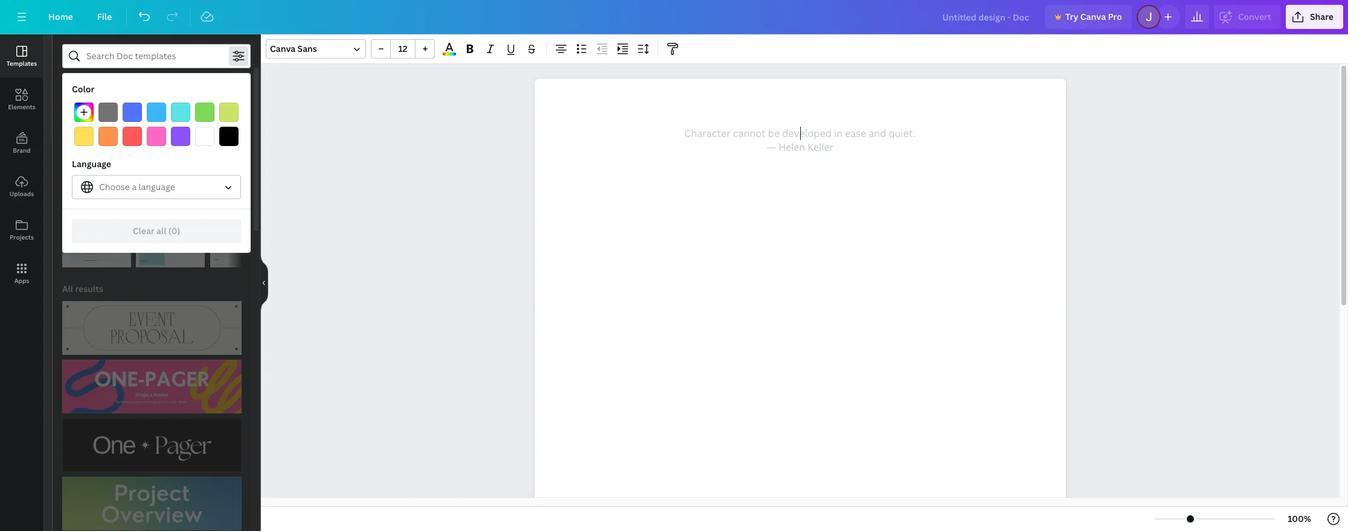 Task type: vqa. For each thing, say whether or not it's contained in the screenshot.
gary orlando Image
no



Task type: describe. For each thing, give the bounding box(es) containing it.
home link
[[39, 5, 83, 29]]

inside
[[127, 129, 148, 140]]

uploads
[[10, 190, 34, 198]]

Search Doc templates search field
[[86, 45, 227, 68]]

planner
[[70, 82, 102, 93]]

on
[[165, 129, 174, 140]]

research brief doc in orange teal pink soft pastels style image
[[136, 178, 205, 268]]

(0)
[[168, 225, 180, 237]]

cover
[[230, 82, 254, 93]]

black image
[[219, 127, 239, 146]]

before you dig in... get our inside tips on docs.
[[99, 118, 194, 140]]

convert button
[[1214, 5, 1281, 29]]

elements
[[8, 103, 35, 111]]

all
[[156, 225, 166, 237]]

#737373 button
[[98, 103, 118, 122]]

White button
[[195, 127, 214, 146]]

orange image
[[98, 127, 118, 146]]

white image
[[195, 127, 214, 146]]

project overview/one-pager professional docs banner in black white sleek monochrome style image
[[62, 419, 242, 473]]

Lime button
[[219, 103, 239, 122]]

docs.
[[175, 129, 194, 140]]

Coral red button
[[123, 127, 142, 146]]

cover letter
[[230, 82, 279, 93]]

templates button
[[0, 34, 43, 78]]

add a new color image
[[74, 103, 94, 122]]

Pink button
[[147, 127, 166, 146]]

Grass green button
[[195, 103, 214, 122]]

clear all (0) button
[[72, 219, 241, 243]]

doc templates
[[62, 160, 122, 172]]

– – number field
[[394, 43, 411, 54]]

templates
[[81, 160, 122, 172]]

Royal blue button
[[123, 103, 142, 122]]

light blue image
[[147, 103, 166, 122]]

share
[[1310, 11, 1334, 22]]

you
[[129, 118, 144, 129]]

results
[[75, 283, 103, 295]]

Black button
[[219, 127, 239, 146]]

file
[[97, 11, 112, 22]]

clear
[[133, 225, 154, 237]]

projects button
[[0, 208, 43, 252]]

Yellow button
[[74, 127, 94, 146]]

hide image
[[260, 254, 268, 312]]

Language button
[[72, 175, 241, 199]]

creative brief doc in black and white grey editorial style image
[[210, 178, 279, 268]]

convert
[[1238, 11, 1272, 22]]

before
[[99, 118, 127, 129]]

language
[[72, 158, 111, 170]]

orange image
[[98, 127, 118, 146]]

light blue image
[[147, 103, 166, 122]]

pager
[[186, 82, 209, 93]]

language
[[139, 181, 175, 193]]

one pager
[[167, 82, 209, 93]]

canva inside popup button
[[270, 43, 296, 54]]

tips
[[150, 129, 163, 140]]

Purple button
[[171, 127, 190, 146]]

add a new color image
[[74, 103, 94, 122]]

dig
[[146, 118, 159, 129]]

sans
[[298, 43, 317, 54]]

Orange button
[[98, 127, 118, 146]]

a
[[132, 181, 137, 193]]

Turquoise blue button
[[171, 103, 190, 122]]

our
[[113, 129, 125, 140]]

canva inside button
[[1081, 11, 1106, 22]]

green
[[122, 82, 147, 93]]

letter
[[256, 82, 279, 93]]



Task type: locate. For each thing, give the bounding box(es) containing it.
pink image
[[147, 127, 166, 146], [147, 127, 166, 146]]

project overview/one-pager professional docs banner in pink dark blue yellow playful abstract style image
[[62, 360, 242, 414]]

one pager button
[[159, 76, 217, 100]]

yellow image
[[74, 127, 94, 146]]

apps button
[[0, 252, 43, 295]]

lime image
[[219, 103, 239, 122]]

planner button
[[62, 76, 109, 100]]

home
[[48, 11, 73, 22]]

purple image
[[171, 127, 190, 146], [171, 127, 190, 146]]

doc templates button
[[61, 154, 123, 178]]

side panel tab list
[[0, 34, 43, 295]]

one
[[167, 82, 184, 93]]

None text field
[[534, 79, 1066, 532]]

try canva pro
[[1066, 11, 1122, 22]]

all results
[[62, 283, 103, 295]]

grass green image
[[195, 103, 214, 122], [195, 103, 214, 122]]

elements button
[[0, 78, 43, 121]]

0 vertical spatial canva
[[1081, 11, 1106, 22]]

color range image
[[443, 53, 456, 56]]

uploads button
[[0, 165, 43, 208]]

royal blue image
[[123, 103, 142, 122]]

try canva pro button
[[1045, 5, 1132, 29]]

coral red image
[[123, 127, 142, 146], [123, 127, 142, 146]]

choose a language
[[99, 181, 175, 193]]

project overview docs banner in light green blue vibrant professional style image
[[62, 477, 242, 531]]

pro
[[1108, 11, 1122, 22]]

turquoise blue image
[[171, 103, 190, 122], [171, 103, 190, 122]]

share button
[[1286, 5, 1343, 29]]

green button
[[114, 76, 155, 100]]

canva sans
[[270, 43, 317, 54]]

clear all (0)
[[133, 225, 180, 237]]

canva left sans
[[270, 43, 296, 54]]

white image
[[195, 127, 214, 146]]

1 horizontal spatial canva
[[1081, 11, 1106, 22]]

try
[[1066, 11, 1079, 22]]

templates
[[7, 59, 37, 68]]

canva
[[1081, 11, 1106, 22], [270, 43, 296, 54]]

canva sans button
[[266, 39, 366, 59]]

100% button
[[1280, 510, 1319, 529]]

100%
[[1288, 513, 1311, 525]]

1 vertical spatial canva
[[270, 43, 296, 54]]

color
[[72, 83, 94, 95]]

Light blue button
[[147, 103, 166, 122]]

cover letter button
[[222, 76, 287, 100]]

canva right "try"
[[1081, 11, 1106, 22]]

get
[[99, 129, 112, 140]]

all
[[62, 283, 73, 295]]

file button
[[87, 5, 122, 29]]

brand
[[13, 146, 31, 155]]

doc
[[62, 160, 79, 172]]

in...
[[161, 118, 175, 129]]

Design title text field
[[933, 5, 1040, 29]]

black image
[[219, 127, 239, 146]]

brand button
[[0, 121, 43, 165]]

group
[[371, 39, 435, 59]]

projects
[[10, 233, 34, 242]]

color option group
[[72, 100, 241, 149]]

#737373 image
[[98, 103, 118, 122], [98, 103, 118, 122]]

choose
[[99, 181, 130, 193]]

apps
[[14, 277, 29, 285]]

lime image
[[219, 103, 239, 122]]

0 horizontal spatial canva
[[270, 43, 296, 54]]

yellow image
[[74, 127, 94, 146]]

royal blue image
[[123, 103, 142, 122]]

one pager doc in black and white blue light blue classic professional style image
[[62, 178, 131, 268]]

main menu bar
[[0, 0, 1348, 34]]

event/business proposal professional docs banner in beige dark brown warm classic style image
[[62, 301, 242, 355]]



